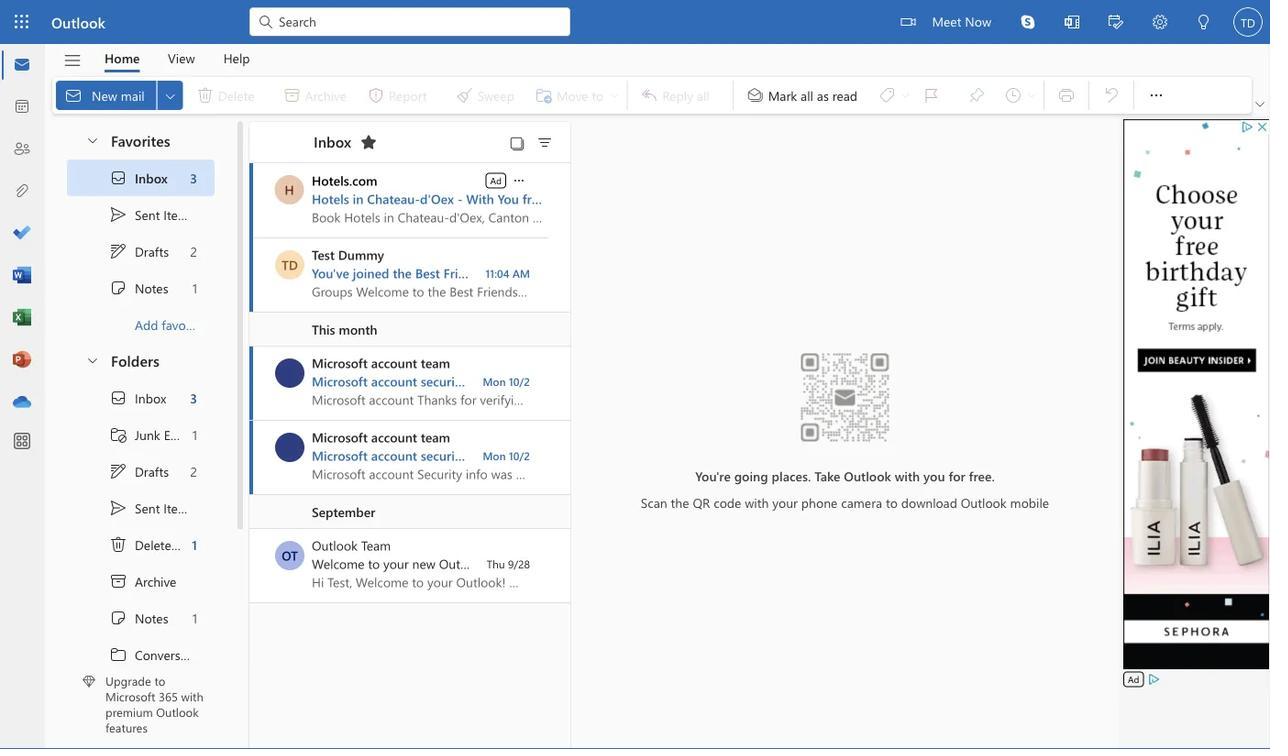 Task type: describe. For each thing, give the bounding box(es) containing it.
the inside message list no conversations selected list box
[[393, 265, 412, 282]]

booking
[[554, 190, 603, 207]]

upgrade
[[106, 673, 151, 689]]

chat
[[489, 265, 516, 282]]

mail
[[121, 87, 145, 103]]

 tree item
[[67, 417, 215, 453]]

info for verification
[[470, 373, 493, 390]]

september
[[312, 503, 376, 520]]

 search field
[[250, 0, 571, 41]]

hotels in chateau-d'oex - with you from booking to stay
[[312, 190, 647, 207]]

upgrade to microsoft 365 with premium outlook features
[[106, 673, 204, 736]]

this month
[[312, 321, 378, 338]]

mon for was
[[483, 449, 506, 463]]

with inside upgrade to microsoft 365 with premium outlook features
[[181, 689, 204, 705]]

to inside upgrade to microsoft 365 with premium outlook features
[[154, 673, 165, 689]]

add favorite
[[135, 316, 205, 333]]

download
[[902, 494, 958, 511]]

 for favorites
[[85, 133, 100, 147]]

mon 10/2 for was
[[483, 449, 530, 463]]

3 for second the  tree item
[[190, 390, 197, 407]]

camera
[[841, 494, 883, 511]]

 button
[[158, 81, 183, 110]]

added
[[522, 447, 558, 464]]

h
[[285, 181, 294, 198]]

2 for 
[[190, 243, 197, 260]]

notes for 2nd  tree item
[[135, 610, 168, 627]]

excel image
[[13, 309, 31, 328]]

archive
[[135, 573, 177, 590]]

security for was
[[421, 447, 466, 464]]

dummy
[[338, 246, 384, 263]]

items inside the favorites tree
[[164, 206, 194, 223]]

welcome to your new outlook.com account
[[312, 556, 561, 572]]


[[1065, 15, 1080, 29]]

 button
[[1183, 0, 1227, 46]]

going
[[735, 468, 769, 485]]

mt for microsoft account security info was added
[[280, 439, 299, 456]]

premium
[[106, 704, 153, 720]]

outlook inside message list no conversations selected list box
[[312, 537, 358, 554]]

Select a conversation checkbox
[[275, 359, 312, 388]]

team for verification
[[421, 355, 450, 372]]

inbox inside the favorites tree
[[135, 169, 168, 186]]

calendar image
[[13, 98, 31, 117]]

was
[[496, 447, 518, 464]]

 tree item for 
[[67, 233, 215, 270]]

folders
[[111, 350, 159, 370]]

help
[[224, 50, 250, 67]]

joined
[[353, 265, 389, 282]]

security for verification
[[421, 373, 466, 390]]

test
[[312, 246, 335, 263]]

left-rail-appbar navigation
[[4, 44, 40, 424]]

september heading
[[250, 495, 571, 529]]

favorites tree item
[[67, 123, 215, 160]]

outlook up camera
[[844, 468, 892, 485]]

as
[[817, 87, 829, 103]]

1 inside  junk email 1
[[192, 426, 197, 443]]

 button for favorites
[[76, 123, 107, 157]]

favorites
[[111, 130, 170, 150]]

select a conversation checkbox for microsoft account security info was added
[[275, 433, 312, 462]]


[[109, 536, 128, 554]]


[[1197, 15, 1212, 29]]

 notes for 2nd  tree item from the bottom of the page
[[109, 279, 168, 297]]


[[64, 86, 83, 105]]

drafts for 
[[135, 243, 169, 260]]

meet
[[932, 12, 962, 29]]

more apps image
[[13, 433, 31, 451]]

 tree item
[[67, 527, 215, 563]]

microsoft account security info was added
[[312, 447, 558, 464]]

 button
[[1139, 0, 1183, 46]]


[[509, 135, 526, 152]]

inbox inside 'inbox '
[[314, 131, 351, 151]]

 inside dropdown button
[[163, 88, 178, 103]]

mt for microsoft account security info verification
[[280, 365, 299, 382]]

favorite
[[162, 316, 205, 333]]

 drafts for 
[[109, 242, 169, 261]]

from
[[523, 190, 551, 207]]

microsoft account team image
[[275, 433, 305, 462]]

places.
[[772, 468, 811, 485]]

team for was
[[421, 429, 450, 446]]

 inbox for second the  tree item from the bottom of the page
[[109, 169, 168, 187]]

you're
[[696, 468, 731, 485]]

 inbox for second the  tree item
[[109, 389, 166, 407]]

the inside the you're going places. take outlook with you for free. scan the qr code with your phone camera to download outlook mobile
[[671, 494, 690, 511]]

outlook inside banner
[[51, 12, 105, 32]]

Search field
[[277, 12, 560, 31]]

3 for second the  tree item from the bottom of the page
[[190, 169, 197, 186]]

microsoft account team for microsoft account security info verification
[[312, 355, 450, 372]]

code
[[714, 494, 742, 511]]

microsoft account team image
[[275, 359, 305, 388]]


[[1021, 15, 1036, 29]]

add
[[135, 316, 158, 333]]

onedrive image
[[13, 394, 31, 412]]

ot
[[282, 547, 298, 564]]

outlook inside upgrade to microsoft 365 with premium outlook features
[[156, 704, 199, 720]]

 tree item
[[67, 637, 215, 673]]

message list section
[[250, 117, 647, 749]]

view
[[168, 50, 195, 67]]

now
[[965, 12, 992, 29]]

set your advertising preferences image
[[1147, 672, 1162, 687]]

all
[[801, 87, 814, 103]]

 for 
[[109, 462, 128, 481]]

notes for 2nd  tree item from the bottom of the page
[[135, 280, 168, 297]]


[[536, 134, 554, 152]]


[[109, 646, 128, 664]]

inbox 
[[314, 131, 378, 151]]

365
[[159, 689, 178, 705]]

favorites tree
[[67, 116, 215, 343]]

 tree item
[[67, 563, 215, 600]]

 button
[[354, 128, 383, 157]]

with
[[466, 190, 494, 207]]

 drafts for 
[[109, 462, 169, 481]]

month
[[339, 321, 378, 338]]

phone
[[802, 494, 838, 511]]

move & delete group
[[56, 77, 623, 114]]

for
[[949, 468, 966, 485]]

this month heading
[[250, 313, 571, 347]]

outlook down free.
[[961, 494, 1007, 511]]

outlook.com
[[439, 556, 513, 572]]

 button
[[1094, 0, 1139, 46]]

1 vertical spatial items
[[164, 500, 194, 517]]

 button
[[530, 129, 560, 155]]


[[1153, 15, 1168, 29]]

 button
[[1050, 0, 1094, 46]]

1 vertical spatial ad
[[1128, 673, 1140, 686]]

sent inside tree
[[135, 500, 160, 517]]

 inside the favorites tree
[[109, 206, 128, 224]]

test dummy image
[[275, 250, 305, 280]]


[[1109, 15, 1124, 29]]


[[1256, 100, 1265, 109]]


[[360, 133, 378, 151]]

 junk email 1
[[109, 426, 197, 444]]

free.
[[969, 468, 995, 485]]

your inside the you're going places. take outlook with you for free. scan the qr code with your phone camera to download outlook mobile
[[773, 494, 798, 511]]

 button
[[1006, 0, 1050, 44]]

team
[[361, 537, 391, 554]]

items inside  deleted items
[[182, 536, 213, 553]]

 for second the  tree item
[[109, 389, 128, 407]]

 for  popup button to the right
[[1148, 86, 1166, 105]]

view button
[[154, 44, 209, 72]]



Task type: vqa. For each thing, say whether or not it's contained in the screenshot.


Task type: locate. For each thing, give the bounding box(es) containing it.
 tree item
[[67, 196, 215, 233], [67, 490, 215, 527]]

1 vertical spatial drafts
[[135, 463, 169, 480]]

 sent items up deleted
[[109, 499, 194, 517]]

1  from the top
[[109, 279, 128, 297]]

2  button from the top
[[76, 343, 107, 377]]

select a conversation checkbox down september on the left bottom
[[275, 541, 312, 571]]

1 vertical spatial mt
[[280, 439, 299, 456]]

1  notes from the top
[[109, 279, 168, 297]]

inbox heading
[[290, 122, 383, 162]]

folders tree item
[[67, 343, 215, 380]]

drafts
[[135, 243, 169, 260], [135, 463, 169, 480]]

info for was
[[470, 447, 493, 464]]

0 vertical spatial 
[[109, 206, 128, 224]]

inbox up  junk email 1
[[135, 390, 166, 407]]

people image
[[13, 140, 31, 159]]

 inside the folders tree item
[[85, 353, 100, 367]]

 notes up  tree item
[[109, 609, 168, 628]]

you've joined the best friends chat group
[[312, 265, 555, 282]]

message list no conversations selected list box
[[250, 163, 647, 749]]

 drafts up add favorite tree item at the left top of the page
[[109, 242, 169, 261]]

with
[[895, 468, 920, 485], [745, 494, 769, 511], [181, 689, 204, 705]]

1 up favorite
[[192, 280, 197, 297]]

0 vertical spatial microsoft account team
[[312, 355, 450, 372]]

1 info from the top
[[470, 373, 493, 390]]

mark
[[769, 87, 797, 103]]

 drafts inside the favorites tree
[[109, 242, 169, 261]]

home
[[105, 50, 140, 67]]

outlook team
[[312, 537, 391, 554]]

0 vertical spatial  tree item
[[67, 160, 215, 196]]

2 inside tree
[[190, 463, 197, 480]]

0 vertical spatial 
[[109, 242, 128, 261]]

2  tree item from the top
[[67, 380, 215, 417]]

0 vertical spatial ad
[[491, 174, 502, 187]]

1  sent items from the top
[[109, 206, 194, 224]]

 up add favorite tree item at the left top of the page
[[109, 279, 128, 297]]

0 vertical spatial 3
[[190, 169, 197, 186]]

 inside message list no conversations selected list box
[[512, 173, 527, 188]]

0 horizontal spatial ad
[[491, 174, 502, 187]]

2 up favorite
[[190, 243, 197, 260]]

1 vertical spatial  notes
[[109, 609, 168, 628]]

1 10/2 from the top
[[509, 374, 530, 389]]

1 notes from the top
[[135, 280, 168, 297]]

 inbox inside the favorites tree
[[109, 169, 168, 187]]

features
[[106, 720, 148, 736]]

2  tree item from the top
[[67, 600, 215, 637]]

 inside the favorites tree
[[109, 169, 128, 187]]

with right 365
[[181, 689, 204, 705]]

1 horizontal spatial your
[[773, 494, 798, 511]]

0 vertical spatial info
[[470, 373, 493, 390]]

10/2 for was
[[509, 449, 530, 463]]

ad left set your advertising preferences icon
[[1128, 673, 1140, 686]]

1 vertical spatial  drafts
[[109, 462, 169, 481]]

 for  popup button in the message list no conversations selected list box
[[512, 173, 527, 188]]

1  from the top
[[109, 206, 128, 224]]

test dummy
[[312, 246, 384, 263]]

group
[[520, 265, 555, 282]]

with left 'you'
[[895, 468, 920, 485]]

 new mail
[[64, 86, 145, 105]]

mon
[[483, 374, 506, 389], [483, 449, 506, 463]]

0 vertical spatial select a conversation checkbox
[[275, 433, 312, 462]]

 up ""
[[109, 609, 128, 628]]

microsoft
[[312, 355, 368, 372], [312, 373, 368, 390], [312, 429, 368, 446], [312, 447, 368, 464], [106, 689, 155, 705]]

2  from the top
[[109, 462, 128, 481]]

mail image
[[13, 56, 31, 74]]

 drafts
[[109, 242, 169, 261], [109, 462, 169, 481]]


[[109, 426, 128, 444]]

the left best
[[393, 265, 412, 282]]

application
[[0, 0, 1271, 750]]

am
[[513, 266, 530, 281]]


[[109, 206, 128, 224], [109, 499, 128, 517]]

2 vertical spatial with
[[181, 689, 204, 705]]

1 mt from the top
[[280, 365, 299, 382]]

2 mon 10/2 from the top
[[483, 449, 530, 463]]

1 mon from the top
[[483, 374, 506, 389]]

1 vertical spatial 
[[109, 462, 128, 481]]

sent inside the favorites tree
[[135, 206, 160, 223]]

1 vertical spatial microsoft account team
[[312, 429, 450, 446]]

info
[[470, 373, 493, 390], [470, 447, 493, 464]]


[[109, 169, 128, 187], [109, 389, 128, 407]]

 sent items inside tree
[[109, 499, 194, 517]]

0 vertical spatial 
[[163, 88, 178, 103]]

 down favorites tree item
[[109, 206, 128, 224]]

2  inbox from the top
[[109, 389, 166, 407]]

 deleted items
[[109, 536, 213, 554]]

0 horizontal spatial with
[[181, 689, 204, 705]]

add favorite tree item
[[67, 306, 215, 343]]

the
[[393, 265, 412, 282], [671, 494, 690, 511]]

your
[[773, 494, 798, 511], [383, 556, 409, 572]]

1 drafts from the top
[[135, 243, 169, 260]]

security down this month heading at the left
[[421, 373, 466, 390]]

10/2 for verification
[[509, 374, 530, 389]]

0 vertical spatial 2
[[190, 243, 197, 260]]

2 info from the top
[[470, 447, 493, 464]]

2  from the top
[[109, 389, 128, 407]]

thu
[[487, 557, 505, 572]]

 button left 'folders'
[[76, 343, 107, 377]]

deleted
[[135, 536, 179, 553]]

0 vertical spatial  tree item
[[67, 196, 215, 233]]

2 vertical spatial items
[[182, 536, 213, 553]]

to left stay
[[606, 190, 619, 207]]

10/2 up was
[[509, 374, 530, 389]]

 button inside message list no conversations selected list box
[[511, 171, 528, 189]]

microsoft account team up microsoft account security info was added
[[312, 429, 450, 446]]

 sent items for first  'tree item' from the top of the page
[[109, 206, 194, 224]]

Select a conversation checkbox
[[275, 250, 312, 280]]

0 vertical spatial 10/2
[[509, 374, 530, 389]]

team up microsoft account security info verification
[[421, 355, 450, 372]]

0 vertical spatial your
[[773, 494, 798, 511]]

0 horizontal spatial 
[[512, 173, 527, 188]]

2 vertical spatial 
[[85, 353, 100, 367]]

0 vertical spatial 
[[109, 169, 128, 187]]

2 microsoft account team from the top
[[312, 429, 450, 446]]

 notes inside the favorites tree
[[109, 279, 168, 297]]

2  sent items from the top
[[109, 499, 194, 517]]

2 sent from the top
[[135, 500, 160, 517]]

sent up  tree item
[[135, 500, 160, 517]]

to down the team on the left bottom of page
[[368, 556, 380, 572]]

1 vertical spatial  sent items
[[109, 499, 194, 517]]

 down favorites tree item
[[109, 169, 128, 187]]

inbox
[[314, 131, 351, 151], [135, 169, 168, 186], [135, 390, 166, 407]]

0 vertical spatial drafts
[[135, 243, 169, 260]]

 up 
[[109, 499, 128, 517]]

0 vertical spatial mon 10/2
[[483, 374, 530, 389]]

1 horizontal spatial  button
[[1139, 77, 1175, 114]]

2  from the top
[[109, 609, 128, 628]]

outlook right premium
[[156, 704, 199, 720]]

1 sent from the top
[[135, 206, 160, 223]]

1 vertical spatial  button
[[76, 343, 107, 377]]

select a conversation checkbox for welcome to your new outlook.com account
[[275, 541, 312, 571]]

your down the team on the left bottom of page
[[383, 556, 409, 572]]

outlook link
[[51, 0, 105, 44]]

your inside message list no conversations selected list box
[[383, 556, 409, 572]]

2  tree item from the top
[[67, 453, 215, 490]]

 button
[[505, 129, 530, 155]]

tab list containing home
[[91, 44, 264, 72]]

 mark all as read
[[747, 86, 858, 105]]

1 select a conversation checkbox from the top
[[275, 433, 312, 462]]

1  tree item from the top
[[67, 196, 215, 233]]

stay
[[622, 190, 647, 207]]

items up  deleted items
[[164, 500, 194, 517]]

home button
[[91, 44, 154, 72]]

1 mon 10/2 from the top
[[483, 374, 530, 389]]

1 3 from the top
[[190, 169, 197, 186]]

mon up was
[[483, 374, 506, 389]]

1 vertical spatial mon 10/2
[[483, 449, 530, 463]]

1 horizontal spatial ad
[[1128, 673, 1140, 686]]

1 vertical spatial  tree item
[[67, 380, 215, 417]]

to right camera
[[886, 494, 898, 511]]

2 team from the top
[[421, 429, 450, 446]]

1 vertical spatial notes
[[135, 610, 168, 627]]

 drafts down  tree item
[[109, 462, 169, 481]]


[[109, 572, 128, 591]]

drafts inside the favorites tree
[[135, 243, 169, 260]]

1 horizontal spatial 
[[1148, 86, 1166, 105]]

1 for 2nd  tree item
[[192, 610, 197, 627]]

select a conversation checkbox containing mt
[[275, 433, 312, 462]]

tree containing 
[[67, 380, 215, 710]]

1 vertical spatial 
[[109, 499, 128, 517]]

1 vertical spatial  tree item
[[67, 453, 215, 490]]

tree
[[67, 380, 215, 710]]

 tree item down favorites
[[67, 160, 215, 196]]

 for 2nd  tree item from the bottom of the page
[[109, 279, 128, 297]]

ad inside message list no conversations selected list box
[[491, 174, 502, 187]]

1  tree item from the top
[[67, 233, 215, 270]]

3 inside the favorites tree
[[190, 169, 197, 186]]

mt inside microsoft account team image
[[280, 439, 299, 456]]

 tree item up add
[[67, 270, 215, 306]]

0 vertical spatial  inbox
[[109, 169, 168, 187]]

 for 2nd  tree item
[[109, 609, 128, 628]]

1 vertical spatial select a conversation checkbox
[[275, 541, 312, 571]]

2  tree item from the top
[[67, 490, 215, 527]]

select a conversation checkbox down mt checkbox
[[275, 433, 312, 462]]

1 inside the favorites tree
[[192, 280, 197, 297]]

items down favorites tree item
[[164, 206, 194, 223]]

outlook banner
[[0, 0, 1271, 46]]


[[63, 51, 82, 70]]

1 vertical spatial info
[[470, 447, 493, 464]]

 sent items for 2nd  'tree item' from the top
[[109, 499, 194, 517]]

0 vertical spatial with
[[895, 468, 920, 485]]

drafts down  junk email 1
[[135, 463, 169, 480]]

2 2 from the top
[[190, 463, 197, 480]]

1 vertical spatial 
[[512, 173, 527, 188]]

1 vertical spatial  inbox
[[109, 389, 166, 407]]

hotels.com
[[312, 172, 378, 189]]

take
[[815, 468, 841, 485]]

1 vertical spatial 10/2
[[509, 449, 530, 463]]

1 team from the top
[[421, 355, 450, 372]]

4 1 from the top
[[192, 610, 197, 627]]

microsoft account security info verification
[[312, 373, 561, 390]]

1  drafts from the top
[[109, 242, 169, 261]]

application containing outlook
[[0, 0, 1271, 750]]

notes down archive
[[135, 610, 168, 627]]

 for second the  tree item from the bottom of the page
[[109, 169, 128, 187]]

2 security from the top
[[421, 447, 466, 464]]

0 vertical spatial  sent items
[[109, 206, 194, 224]]

team up microsoft account security info was added
[[421, 429, 450, 446]]

2 10/2 from the top
[[509, 449, 530, 463]]

1  tree item from the top
[[67, 270, 215, 306]]

 inbox down the folders tree item
[[109, 389, 166, 407]]

1 vertical spatial with
[[745, 494, 769, 511]]

1  button from the top
[[76, 123, 107, 157]]

0 horizontal spatial  button
[[511, 171, 528, 189]]

0 vertical spatial  notes
[[109, 279, 168, 297]]

 inbox inside tree
[[109, 389, 166, 407]]

microsoft account team down month
[[312, 355, 450, 372]]

0 vertical spatial mt
[[280, 365, 299, 382]]

0 vertical spatial security
[[421, 373, 466, 390]]

outlook up 
[[51, 12, 105, 32]]

you
[[498, 190, 519, 207]]

1 microsoft account team from the top
[[312, 355, 450, 372]]

3
[[190, 169, 197, 186], [190, 390, 197, 407]]

2 1 from the top
[[192, 426, 197, 443]]

0 vertical spatial  tree item
[[67, 270, 215, 306]]

microsoft account team
[[312, 355, 450, 372], [312, 429, 450, 446]]

hotels
[[312, 190, 349, 207]]

microsoft account team for microsoft account security info was added
[[312, 429, 450, 446]]

drafts for 
[[135, 463, 169, 480]]

2 mt from the top
[[280, 439, 299, 456]]

outlook team image
[[275, 541, 305, 571]]

0 vertical spatial items
[[164, 206, 194, 223]]

thu 9/28
[[487, 557, 530, 572]]

3 inside tree
[[190, 390, 197, 407]]

1 horizontal spatial with
[[745, 494, 769, 511]]

 button down "" dropdown button
[[1139, 77, 1175, 114]]

1 vertical spatial 2
[[190, 463, 197, 480]]

1 vertical spatial  tree item
[[67, 600, 215, 637]]

1  tree item from the top
[[67, 160, 215, 196]]

 for folders
[[85, 353, 100, 367]]

security left was
[[421, 447, 466, 464]]

1 1 from the top
[[192, 280, 197, 297]]

 tree item up the junk at the left bottom of the page
[[67, 380, 215, 417]]

 inside favorites tree item
[[85, 133, 100, 147]]

2 mon from the top
[[483, 449, 506, 463]]

0 vertical spatial mon
[[483, 374, 506, 389]]

team
[[421, 355, 450, 372], [421, 429, 450, 446]]

info left verification
[[470, 373, 493, 390]]

 sent items down favorites tree item
[[109, 206, 194, 224]]

mt up microsoft account team image
[[280, 365, 299, 382]]

1 for 2nd  tree item from the bottom of the page
[[192, 280, 197, 297]]

qr
[[693, 494, 710, 511]]

items right deleted
[[182, 536, 213, 553]]

 button for folders
[[76, 343, 107, 377]]

1 vertical spatial  tree item
[[67, 490, 215, 527]]

2 vertical spatial inbox
[[135, 390, 166, 407]]

2 select a conversation checkbox from the top
[[275, 541, 312, 571]]

mobile
[[1011, 494, 1050, 511]]

mon left added
[[483, 449, 506, 463]]

 up you
[[512, 173, 527, 188]]

mon 10/2 for verification
[[483, 374, 530, 389]]

premium features image
[[83, 676, 95, 688]]

1 right the junk at the left bottom of the page
[[192, 426, 197, 443]]

tags group
[[737, 77, 1040, 114]]

3 up email
[[190, 390, 197, 407]]

1 horizontal spatial the
[[671, 494, 690, 511]]

 inside tree
[[109, 609, 128, 628]]

notes up add
[[135, 280, 168, 297]]

0 vertical spatial 
[[1148, 86, 1166, 105]]

1 vertical spatial sent
[[135, 500, 160, 517]]

mt inside microsoft account team icon
[[280, 365, 299, 382]]

-
[[458, 190, 463, 207]]

to right the upgrade
[[154, 673, 165, 689]]

0 vertical spatial  button
[[76, 123, 107, 157]]

10/2 down verification
[[509, 449, 530, 463]]

 tree item
[[67, 233, 215, 270], [67, 453, 215, 490]]

td
[[282, 256, 298, 273]]

1 2 from the top
[[190, 243, 197, 260]]

 tree item up deleted
[[67, 490, 215, 527]]

 up '' at the left
[[109, 389, 128, 407]]

0 vertical spatial team
[[421, 355, 450, 372]]

 notes up add favorite tree item at the left top of the page
[[109, 279, 168, 297]]

sent down favorites tree item
[[135, 206, 160, 223]]

Select a conversation checkbox
[[275, 433, 312, 462], [275, 541, 312, 571]]

 down '' at the left
[[109, 462, 128, 481]]

0 vertical spatial  tree item
[[67, 233, 215, 270]]

 notes inside tree
[[109, 609, 168, 628]]

1 for  tree item
[[192, 536, 197, 553]]

 down "" dropdown button
[[1148, 86, 1166, 105]]

best
[[415, 265, 440, 282]]

2 horizontal spatial with
[[895, 468, 920, 485]]

 up add favorite tree item at the left top of the page
[[109, 242, 128, 261]]

1 vertical spatial 
[[85, 133, 100, 147]]

meet now
[[932, 12, 992, 29]]

 archive
[[109, 572, 177, 591]]

 left 'folders'
[[85, 353, 100, 367]]

scan
[[641, 494, 668, 511]]

1 vertical spatial mon
[[483, 449, 506, 463]]

0 vertical spatial inbox
[[314, 131, 351, 151]]

word image
[[13, 267, 31, 285]]

 for 
[[109, 242, 128, 261]]

 inbox down favorites tree item
[[109, 169, 168, 187]]

read
[[833, 87, 858, 103]]

0 horizontal spatial the
[[393, 265, 412, 282]]

outlook
[[51, 12, 105, 32], [844, 468, 892, 485], [961, 494, 1007, 511], [312, 537, 358, 554], [156, 704, 199, 720]]

 inside tree
[[109, 389, 128, 407]]

outlook up welcome
[[312, 537, 358, 554]]

tab list
[[91, 44, 264, 72]]

0 horizontal spatial your
[[383, 556, 409, 572]]

inbox down favorites tree item
[[135, 169, 168, 186]]

1 security from the top
[[421, 373, 466, 390]]

 button inside favorites tree item
[[76, 123, 107, 157]]

2  from the top
[[109, 499, 128, 517]]

 tree item for 
[[67, 453, 215, 490]]

0 vertical spatial notes
[[135, 280, 168, 297]]

info left was
[[470, 447, 493, 464]]

 tree item down ' archive'
[[67, 600, 215, 637]]

 sent items
[[109, 206, 194, 224], [109, 499, 194, 517]]

 tree item
[[67, 270, 215, 306], [67, 600, 215, 637]]

notes inside the favorites tree
[[135, 280, 168, 297]]

this
[[312, 321, 335, 338]]

1 vertical spatial 
[[109, 609, 128, 628]]

1  from the top
[[109, 242, 128, 261]]


[[109, 242, 128, 261], [109, 462, 128, 481]]

11:04 am
[[486, 266, 530, 281]]

welcome
[[312, 556, 365, 572]]

1 vertical spatial security
[[421, 447, 466, 464]]

drafts up add
[[135, 243, 169, 260]]

1 vertical spatial team
[[421, 429, 450, 446]]

you
[[924, 468, 945, 485]]

2  notes from the top
[[109, 609, 168, 628]]

in
[[353, 190, 364, 207]]

0 vertical spatial 
[[109, 279, 128, 297]]

2 for 
[[190, 463, 197, 480]]

to do image
[[13, 225, 31, 243]]

select a conversation checkbox containing ot
[[275, 541, 312, 571]]

help button
[[210, 44, 264, 72]]

 button up you
[[511, 171, 528, 189]]

2 3 from the top
[[190, 390, 197, 407]]

1 inside  tree item
[[192, 536, 197, 553]]

1 vertical spatial 
[[109, 389, 128, 407]]

td image
[[1234, 7, 1263, 37]]

microsoft inside upgrade to microsoft 365 with premium outlook features
[[106, 689, 155, 705]]

3 1 from the top
[[192, 536, 197, 553]]

you're going places. take outlook with you for free. scan the qr code with your phone camera to download outlook mobile
[[641, 468, 1050, 511]]

 down  new mail
[[85, 133, 100, 147]]

your down places.
[[773, 494, 798, 511]]

2 inside the favorites tree
[[190, 243, 197, 260]]

inbox left "" button
[[314, 131, 351, 151]]

1 vertical spatial the
[[671, 494, 690, 511]]

hotels.com image
[[275, 175, 304, 205]]

friends
[[444, 265, 486, 282]]

the left qr on the right
[[671, 494, 690, 511]]

0 vertical spatial the
[[393, 265, 412, 282]]

1  from the top
[[109, 169, 128, 187]]

 button
[[76, 123, 107, 157], [76, 343, 107, 377]]

2 notes from the top
[[135, 610, 168, 627]]

powerpoint image
[[13, 351, 31, 370]]

mt down microsoft account team icon
[[280, 439, 299, 456]]

0 vertical spatial sent
[[135, 206, 160, 223]]

 tree item down the junk at the left bottom of the page
[[67, 453, 215, 490]]

 drafts inside tree
[[109, 462, 169, 481]]

 inside the favorites tree
[[109, 242, 128, 261]]

to inside the you're going places. take outlook with you for free. scan the qr code with your phone camera to download outlook mobile
[[886, 494, 898, 511]]

 button
[[1139, 77, 1175, 114], [511, 171, 528, 189]]

files image
[[13, 183, 31, 201]]

d'oex
[[420, 190, 454, 207]]


[[747, 86, 765, 105]]

 tree item
[[67, 160, 215, 196], [67, 380, 215, 417]]

 tree item up add favorite tree item at the left top of the page
[[67, 233, 215, 270]]

1 vertical spatial inbox
[[135, 169, 168, 186]]

notes inside tree
[[135, 610, 168, 627]]

3 down favorites tree item
[[190, 169, 197, 186]]

 notes for 2nd  tree item
[[109, 609, 168, 628]]

2 down email
[[190, 463, 197, 480]]

0 vertical spatial  button
[[1139, 77, 1175, 114]]

1 up  tree item
[[192, 610, 197, 627]]

2  drafts from the top
[[109, 462, 169, 481]]

with down the "going" at the bottom right of page
[[745, 494, 769, 511]]

 button down  new mail
[[76, 123, 107, 157]]

 inside the favorites tree
[[109, 279, 128, 297]]

2 drafts from the top
[[135, 463, 169, 480]]

 sent items inside the favorites tree
[[109, 206, 194, 224]]

 tree item down favorites tree item
[[67, 196, 215, 233]]

 button
[[1252, 95, 1269, 114]]

mon for verification
[[483, 374, 506, 389]]

you've
[[312, 265, 349, 282]]

11:04
[[486, 266, 510, 281]]

ad up you
[[491, 174, 502, 187]]

0 vertical spatial  drafts
[[109, 242, 169, 261]]

1  inbox from the top
[[109, 169, 168, 187]]

 right mail
[[163, 88, 178, 103]]

1 right deleted
[[192, 536, 197, 553]]

1 vertical spatial your
[[383, 556, 409, 572]]

1 vertical spatial  button
[[511, 171, 528, 189]]

 button inside the folders tree item
[[76, 343, 107, 377]]

1 vertical spatial 3
[[190, 390, 197, 407]]



